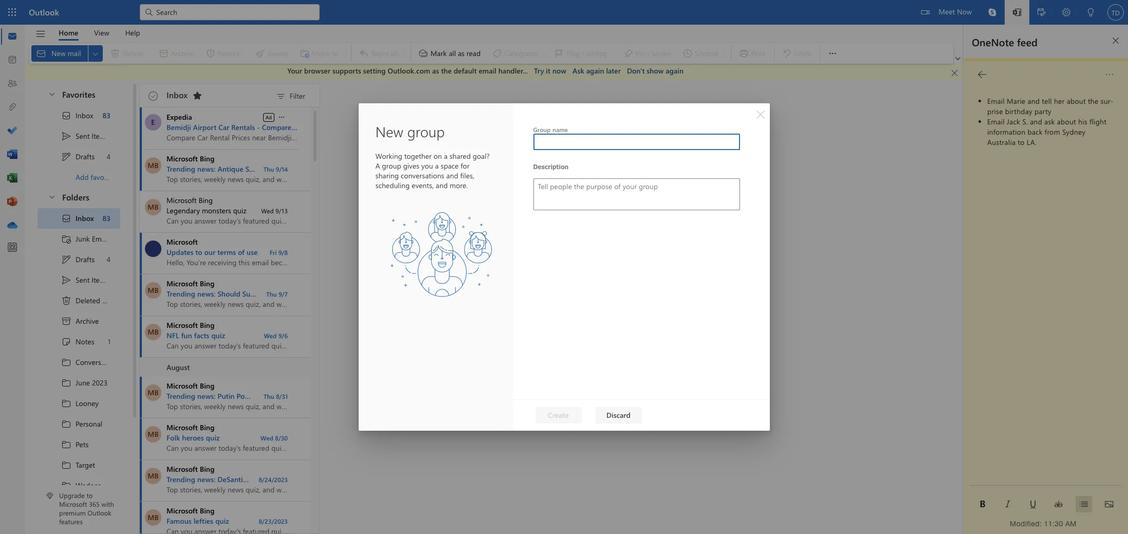 Task type: locate. For each thing, give the bounding box(es) containing it.
more for trending news: should supreme court disqualify trump from… and more
[[388, 289, 406, 299]]

to inside upgrade to microsoft 365 with premium outlook features
[[87, 491, 93, 500]]

people image
[[7, 79, 17, 89]]

1 vertical spatial party
[[1050, 152, 1067, 162]]


[[979, 70, 987, 79]]

trending for trending news: putin powerless to complain about china… and more
[[167, 391, 195, 401]]

0 horizontal spatial as
[[433, 66, 439, 76]]

mb for nfl fun facts quiz
[[148, 327, 159, 337]]

1 vertical spatial am
[[1066, 520, 1078, 528]]

items
[[92, 131, 109, 141], [92, 275, 109, 285], [102, 296, 120, 306]]

famous
[[167, 516, 192, 526]]

china…
[[335, 391, 359, 401]]

drafts inside tree
[[76, 255, 95, 264]]

0 vertical spatial 
[[61, 110, 71, 121]]

1 vertical spatial 83
[[103, 213, 111, 223]]

seconds
[[323, 122, 350, 132]]

birthday inside the 'email marie and tell her about the sur prise birthday party email jack s. and ask about his flight information back from sydney australia to la.'
[[1006, 106, 1033, 116]]

5 mb from the top
[[148, 388, 159, 397]]

1 vertical spatial birthday
[[1022, 152, 1049, 162]]

bing up facts
[[200, 320, 215, 330]]

1 microsoft bing from the top
[[167, 154, 215, 163]]

3  tree item from the top
[[38, 393, 120, 414]]

0 vertical spatial group
[[408, 122, 445, 141]]

 for  june 2023
[[61, 378, 71, 388]]

3 select a conversation checkbox from the top
[[142, 502, 167, 526]]

fri 9/8
[[270, 248, 288, 256]]


[[1014, 8, 1022, 16]]


[[276, 91, 286, 102]]

 tree item down pets
[[38, 455, 120, 476]]

9/14
[[276, 165, 288, 173]]

add for add favorite
[[76, 172, 89, 182]]

2 vertical spatial the
[[1093, 141, 1103, 151]]

 down 
[[61, 357, 71, 368]]

2 83 from the top
[[103, 213, 111, 223]]

tell up ask
[[1043, 96, 1053, 106]]

0 horizontal spatial 11:30
[[1045, 520, 1064, 528]]

1 select a conversation checkbox from the top
[[142, 191, 167, 215]]

0 vertical spatial birthday
[[1006, 106, 1033, 116]]

about up the "sydney"
[[1058, 117, 1077, 127]]

1 horizontal spatial again
[[666, 66, 684, 76]]

2 vertical spatial items
[[102, 296, 120, 306]]

1 vertical spatial  inbox
[[61, 213, 94, 223]]

7 microsoft bing from the top
[[167, 464, 215, 474]]

la.
[[1027, 137, 1038, 147]]

 down favorites "tree item"
[[61, 110, 71, 121]]

1 vertical spatial  drafts
[[61, 254, 95, 265]]

365
[[89, 500, 100, 509]]

0 vertical spatial tell
[[1043, 96, 1053, 106]]

bing down our at left
[[200, 279, 215, 288]]

thu for court
[[266, 290, 277, 298]]

microsoft bing image inside mb checkbox
[[145, 157, 162, 174]]

her inside 11:30 am email marie and tell her about the surprise birthday party
[[1060, 141, 1070, 151]]

1 mb from the top
[[148, 160, 159, 170]]

quiz
[[233, 205, 247, 215], [211, 330, 225, 340], [206, 433, 220, 443], [215, 516, 229, 526]]

1 horizontal spatial 11:30
[[1093, 133, 1106, 139]]

1  sent items from the top
[[61, 131, 109, 141]]

 sent items down favorites "tree item"
[[61, 131, 109, 141]]

 sent items inside favorites tree
[[61, 131, 109, 141]]

microsoft bing for folk heroes quiz
[[167, 423, 215, 432]]

9/8
[[279, 248, 288, 256]]

and down back
[[1034, 141, 1046, 151]]

 tree item
[[38, 352, 120, 373], [38, 373, 120, 393], [38, 393, 120, 414], [38, 414, 120, 434], [38, 434, 120, 455], [38, 455, 120, 476], [38, 476, 120, 496]]

1 horizontal spatial outlook
[[88, 509, 111, 518]]

birthday down la.
[[1022, 152, 1049, 162]]

1 horizontal spatial add
[[990, 98, 1003, 108]]

setting
[[363, 66, 386, 76]]

 looney
[[61, 398, 99, 409]]

more down working
[[393, 164, 411, 174]]

Select a conversation checkbox
[[142, 274, 167, 299], [142, 418, 167, 443], [142, 502, 167, 526]]

2 select a conversation checkbox from the top
[[142, 418, 167, 443]]

marie inside the 'email marie and tell her about the sur prise birthday party email jack s. and ask about his flight information back from sydney australia to la.'
[[1008, 96, 1026, 106]]

2 vertical spatial select a conversation checkbox
[[142, 460, 167, 484]]

outlook up  button
[[29, 7, 59, 17]]

 tree item
[[38, 126, 120, 146], [38, 270, 120, 290]]

1 vertical spatial select a conversation checkbox
[[142, 418, 167, 443]]

microsoft up folk
[[167, 423, 198, 432]]

1 83 from the top
[[103, 111, 111, 120]]

0 vertical spatial 
[[61, 151, 71, 162]]

4  from the top
[[61, 419, 71, 429]]

1 news: from the top
[[197, 164, 216, 174]]

microsoft bing image for legendary monsters quiz
[[145, 199, 162, 215]]

1 vertical spatial sent
[[76, 275, 90, 285]]

news: for antique
[[197, 164, 216, 174]]

wed for legendary monsters quiz
[[261, 207, 274, 215]]

from
[[1046, 127, 1061, 137]]

0 vertical spatial thu
[[264, 165, 274, 173]]

4 microsoft bing image from the top
[[145, 468, 162, 484]]

9/7
[[279, 290, 288, 298]]

 for  looney
[[61, 398, 71, 409]]

trending for trending news: should supreme court disqualify trump from… and more
[[167, 289, 195, 299]]

1 vertical spatial select a conversation checkbox
[[142, 316, 167, 340]]

1 vertical spatial drafts
[[76, 255, 95, 264]]

 tree item down  notes on the bottom of page
[[38, 352, 120, 373]]

1 vertical spatial wed
[[264, 331, 277, 340]]

83 down favorites "tree item"
[[103, 111, 111, 120]]

mb for folk heroes quiz
[[148, 429, 159, 439]]

 drafts inside favorites tree
[[61, 151, 95, 162]]

microsoft bing up legendary
[[167, 195, 213, 205]]

 button inside folders tree item
[[43, 187, 60, 207]]

a left note
[[1005, 98, 1009, 108]]

inbox down favorites "tree item"
[[76, 111, 93, 120]]

 left the folders
[[48, 193, 56, 201]]

4 microsoft bing from the top
[[167, 320, 215, 330]]

 button
[[1026, 496, 1042, 513]]

1  from the top
[[61, 110, 71, 121]]

 button inside favorites "tree item"
[[43, 85, 60, 104]]

 inbox up the  tree item
[[61, 213, 94, 223]]

1 vertical spatial her
[[1060, 141, 1070, 151]]

inbox heading
[[167, 84, 206, 107]]

 tree item up  looney
[[38, 373, 120, 393]]

drafts inside favorites tree
[[76, 152, 95, 162]]

2 vertical spatial about
[[1072, 141, 1091, 151]]

6 microsoft bing from the top
[[167, 423, 215, 432]]

Editing note text field
[[977, 96, 1116, 481]]

3 news: from the top
[[197, 391, 216, 401]]

quiz right lefties
[[215, 516, 229, 526]]

our
[[204, 247, 216, 257]]

3 select a conversation checkbox from the top
[[142, 460, 167, 484]]

trending down updates
[[167, 289, 195, 299]]

1  from the top
[[61, 131, 71, 141]]

the inside the 'email marie and tell her about the sur prise birthday party email jack s. and ask about his flight information back from sydney australia to la.'
[[1089, 96, 1099, 106]]

0 vertical spatial select a conversation checkbox
[[142, 191, 167, 215]]

4 down  junk email
[[107, 255, 111, 264]]

don't show again button
[[627, 66, 684, 76]]

microsoft bing for nfl fun facts quiz
[[167, 320, 215, 330]]

tell
[[1043, 96, 1053, 106], [1048, 141, 1058, 151]]

1 vertical spatial tell
[[1048, 141, 1058, 151]]

select a conversation checkbox for trending news: antique singer sewing machine values & what… and more
[[142, 149, 167, 174]]

 inside folders tree item
[[48, 193, 56, 201]]

 tree item
[[38, 331, 120, 352]]

2  from the top
[[61, 275, 71, 285]]

2 microsoft bing image from the top
[[145, 384, 162, 401]]

trending
[[167, 164, 195, 174], [167, 289, 195, 299], [167, 391, 195, 401], [167, 474, 195, 484]]

your
[[288, 66, 302, 76]]

2 onenote feed region from the left
[[964, 25, 1129, 534]]

sent inside favorites tree
[[76, 131, 90, 141]]

 button left favorites
[[43, 85, 60, 104]]

2 news: from the top
[[197, 289, 216, 299]]

to inside the 'email marie and tell her about the sur prise birthday party email jack s. and ask about his flight information back from sydney australia to la.'
[[1019, 137, 1025, 147]]

microsoft bing image inside select a conversation checkbox
[[145, 282, 162, 299]]

3 trending from the top
[[167, 391, 195, 401]]

tell inside 11:30 am email marie and tell her about the surprise birthday party
[[1048, 141, 1058, 151]]

0 vertical spatial  tree item
[[38, 126, 120, 146]]

birthday up jack
[[1006, 106, 1033, 116]]

3  from the top
[[61, 398, 71, 409]]

Select all messages checkbox
[[146, 89, 160, 103]]

tree containing 
[[38, 208, 120, 517]]

description
[[534, 163, 569, 170]]

microsoft up 'fun'
[[167, 320, 198, 330]]

0 vertical spatial outlook
[[29, 7, 59, 17]]

inbox left 
[[167, 89, 188, 100]]

0 vertical spatial the
[[441, 66, 452, 76]]

looney
[[76, 399, 99, 408]]

microsoft for famous lefties quiz
[[167, 506, 198, 516]]

about down the "sydney"
[[1072, 141, 1091, 151]]

0 vertical spatial marie
[[1008, 96, 1026, 106]]

3 mb from the top
[[148, 285, 159, 295]]

nfl fun facts quiz
[[167, 330, 225, 340]]

2 again from the left
[[666, 66, 684, 76]]

0 vertical spatial 
[[48, 90, 56, 98]]

 button
[[947, 66, 964, 80]]

2  from the top
[[61, 213, 71, 223]]

about up his
[[1068, 96, 1087, 106]]

3 microsoft bing image from the top
[[145, 426, 162, 443]]

 inside tree
[[61, 213, 71, 223]]

bing for trending news: desantis disappears, vivek rises and woke… and more
[[200, 464, 215, 474]]

11:30 inside 11:30 am email marie and tell her about the surprise birthday party
[[1093, 133, 1106, 139]]

7 mb from the top
[[148, 471, 159, 481]]

1 vertical spatial 11:30
[[1045, 520, 1064, 528]]

thu
[[264, 165, 274, 173], [266, 290, 277, 298], [264, 392, 274, 400]]

1 4 from the top
[[107, 152, 111, 162]]

desantis
[[218, 474, 246, 484]]

0 vertical spatial 11:30
[[1093, 133, 1106, 139]]

news: for desantis
[[197, 474, 216, 484]]

1  drafts from the top
[[61, 151, 95, 162]]

modified : 11:30 am
[[1011, 520, 1078, 528]]

2 microsoft bing image from the top
[[145, 199, 162, 215]]

mb for famous lefties quiz
[[148, 513, 159, 522]]

mb for trending news: putin powerless to complain about china… and more
[[148, 388, 159, 397]]

1 select a conversation checkbox from the top
[[142, 274, 167, 299]]

am down flight
[[1107, 133, 1115, 139]]

quiz for heroes
[[206, 433, 220, 443]]

1  button from the top
[[43, 85, 60, 104]]

 sent items for first  tree item from the bottom
[[61, 275, 109, 285]]

items inside  deleted items
[[102, 296, 120, 306]]

0 vertical spatial am
[[1107, 133, 1115, 139]]

select a conversation checkbox for legendary monsters quiz
[[142, 191, 167, 215]]

1 select a conversation checkbox from the top
[[142, 149, 167, 174]]

add for add a note
[[990, 98, 1003, 108]]

the left sur
[[1089, 96, 1099, 106]]

bing up legendary monsters quiz
[[199, 195, 213, 205]]

0 vertical spatial 
[[61, 131, 71, 141]]

surprise
[[995, 152, 1020, 162]]

1 vertical spatial thu
[[266, 290, 277, 298]]

to
[[1019, 137, 1025, 147], [196, 247, 202, 257], [271, 391, 278, 401], [87, 491, 93, 500]]

select a conversation checkbox up m checkbox
[[142, 191, 167, 215]]

6 mb from the top
[[148, 429, 159, 439]]

microsoft bing image
[[145, 324, 162, 340], [145, 384, 162, 401], [145, 426, 162, 443], [145, 509, 162, 526]]

 tree item down the junk
[[38, 249, 120, 270]]

news: left "putin" at the bottom left of the page
[[197, 391, 216, 401]]

marie inside 11:30 am email marie and tell her about the surprise birthday party
[[1014, 141, 1032, 151]]

favorites tree
[[38, 80, 120, 187]]

2 vertical spatial thu
[[264, 392, 274, 400]]

more for trending news: desantis disappears, vivek rises and woke… and more
[[381, 474, 398, 484]]

thu 9/7
[[266, 290, 288, 298]]

2 vertical spatial wed
[[261, 434, 274, 442]]

0 vertical spatial her
[[1055, 96, 1066, 106]]

2  tree item from the top
[[38, 249, 120, 270]]

car
[[219, 122, 230, 132]]

1 vertical spatial group
[[382, 161, 402, 171]]

trending news: putin powerless to complain about china… and more
[[167, 391, 393, 401]]

mb
[[148, 160, 159, 170], [148, 202, 159, 212], [148, 285, 159, 295], [148, 327, 159, 337], [148, 388, 159, 397], [148, 429, 159, 439], [148, 471, 159, 481], [148, 513, 159, 522]]

 sent items
[[61, 131, 109, 141], [61, 275, 109, 285]]

email up surprise
[[995, 141, 1012, 151]]

group name
[[534, 126, 568, 134]]

83 up  junk email
[[103, 213, 111, 223]]

0 horizontal spatial group
[[382, 161, 402, 171]]

target
[[76, 460, 95, 470]]

trending down bemidji
[[167, 164, 195, 174]]

2  from the top
[[61, 254, 71, 265]]

0 vertical spatial  tree item
[[38, 105, 120, 126]]

1 vertical spatial inbox
[[76, 111, 93, 120]]


[[61, 295, 71, 306]]

3 microsoft bing from the top
[[167, 279, 215, 288]]

party down from
[[1050, 152, 1067, 162]]

1 vertical spatial  tree item
[[38, 208, 120, 229]]

Select a conversation checkbox
[[142, 191, 167, 215], [142, 316, 167, 340], [142, 460, 167, 484]]

inbox up  junk email
[[76, 213, 94, 223]]

0 horizontal spatial outlook
[[29, 7, 59, 17]]

2  from the top
[[61, 378, 71, 388]]

 inside favorites tree
[[61, 151, 71, 162]]

read
[[467, 48, 481, 58]]

premium
[[59, 509, 86, 518]]

wed
[[261, 207, 274, 215], [264, 331, 277, 340], [261, 434, 274, 442]]

notes
[[76, 337, 94, 347]]

0 vertical spatial as
[[458, 48, 465, 58]]

inbox inside favorites tree
[[76, 111, 93, 120]]

microsoft up features
[[59, 500, 87, 509]]

1  inbox from the top
[[61, 110, 93, 121]]

use
[[247, 247, 258, 257]]

news: left should
[[197, 289, 216, 299]]

items for  tree item
[[102, 296, 120, 306]]

 button
[[1077, 496, 1093, 513]]

 inside favorites tree
[[61, 110, 71, 121]]


[[48, 90, 56, 98], [48, 193, 56, 201]]

2 drafts from the top
[[76, 255, 95, 264]]

2  sent items from the top
[[61, 275, 109, 285]]

her inside the 'email marie and tell her about the sur prise birthday party email jack s. and ask about his flight information back from sydney australia to la.'
[[1055, 96, 1066, 106]]

0 vertical spatial wed
[[261, 207, 274, 215]]

about inside 11:30 am email marie and tell her about the surprise birthday party
[[1072, 141, 1091, 151]]

wed 8/30
[[261, 434, 288, 442]]

1 vertical spatial  button
[[43, 187, 60, 207]]

microsoft up famous
[[167, 506, 198, 516]]

4 news: from the top
[[197, 474, 216, 484]]

sent
[[76, 131, 90, 141], [76, 275, 90, 285]]

0 vertical spatial sent
[[76, 131, 90, 141]]

of
[[238, 247, 245, 257]]

e
[[151, 117, 155, 127]]

2 select a conversation checkbox from the top
[[142, 377, 167, 401]]

2  from the top
[[48, 193, 56, 201]]

1 microsoft bing image from the top
[[145, 324, 162, 340]]

add
[[990, 98, 1003, 108], [76, 172, 89, 182]]

1  from the top
[[61, 151, 71, 162]]

7  from the top
[[61, 481, 71, 491]]

 for favorites
[[48, 90, 56, 98]]

outlook.com
[[388, 66, 431, 76]]

thu left 8/31
[[264, 392, 274, 400]]

2  button from the top
[[43, 187, 60, 207]]

select a conversation checkbox left 'fun'
[[142, 316, 167, 340]]

0 vertical spatial about
[[1068, 96, 1087, 106]]

more right woke…
[[381, 474, 398, 484]]

1  from the top
[[48, 90, 56, 98]]

1 vertical spatial the
[[1089, 96, 1099, 106]]

6  from the top
[[61, 460, 71, 470]]

email inside 11:30 am email marie and tell her about the surprise birthday party
[[995, 141, 1012, 151]]

trending up folk
[[167, 391, 195, 401]]

inbox inside inbox 
[[167, 89, 188, 100]]

microsoft for trending news: should supreme court disqualify trump from… and more
[[167, 279, 198, 288]]

add right 
[[990, 98, 1003, 108]]

email right the junk
[[92, 234, 109, 244]]

 tree item
[[38, 146, 120, 167], [38, 249, 120, 270]]

microsoft bing for legendary monsters quiz
[[167, 195, 213, 205]]

DescriptionTell people the purpose of your group text field
[[534, 179, 740, 210]]

 tree item
[[38, 105, 120, 126], [38, 208, 120, 229]]

select a conversation checkbox for trending news: desantis disappears, vivek rises and woke… and more
[[142, 460, 167, 484]]

meet now
[[939, 7, 973, 16]]

view button
[[86, 25, 117, 41]]

Select a conversation checkbox
[[142, 233, 167, 257]]

quiz right monsters
[[233, 205, 247, 215]]

to left la.
[[1019, 137, 1025, 147]]

outlook inside banner
[[29, 7, 59, 17]]

archive
[[76, 316, 99, 326]]

1 vertical spatial  tree item
[[38, 249, 120, 270]]

edit note starting with email marie and tell her about the surprise birthday party main content
[[964, 58, 1129, 534]]

and right china…
[[361, 391, 374, 401]]

filter
[[290, 91, 306, 101]]

the down  mark all as read at the top left of the page
[[441, 66, 452, 76]]

0 vertical spatial select a conversation checkbox
[[142, 274, 167, 299]]

favorites tree item
[[38, 85, 120, 105]]

add inside tree item
[[76, 172, 89, 182]]

microsoft bing image for trending news: desantis disappears, vivek rises and woke… and more
[[145, 468, 162, 484]]

updates to our terms of use
[[167, 247, 258, 257]]

 button for folders
[[43, 187, 60, 207]]

again right show
[[666, 66, 684, 76]]

4 microsoft bing image from the top
[[145, 509, 162, 526]]

83 inside favorites tree
[[103, 111, 111, 120]]

0 horizontal spatial again
[[587, 66, 605, 76]]

0 vertical spatial  inbox
[[61, 110, 93, 121]]

1 horizontal spatial am
[[1107, 133, 1115, 139]]

to do image
[[7, 126, 17, 136]]

bing up folk heroes quiz
[[200, 423, 215, 432]]

4 inside favorites tree
[[107, 152, 111, 162]]

2 horizontal spatial a
[[1005, 98, 1009, 108]]

add left 'favorite'
[[76, 172, 89, 182]]

0 vertical spatial party
[[1035, 106, 1052, 116]]

1 vertical spatial 
[[61, 213, 71, 223]]

Select a conversation checkbox
[[142, 149, 167, 174], [142, 377, 167, 401]]

 for 
[[61, 357, 71, 368]]

select a conversation checkbox right with
[[142, 502, 167, 526]]

0 vertical spatial drafts
[[76, 152, 95, 162]]

microsoft bing down bemidji
[[167, 154, 215, 163]]

as right all
[[458, 48, 465, 58]]

0 vertical spatial  drafts
[[61, 151, 95, 162]]

news: left antique
[[197, 164, 216, 174]]

1 vertical spatial 4
[[107, 255, 111, 264]]

her up ask
[[1055, 96, 1066, 106]]

2 vertical spatial inbox
[[76, 213, 94, 223]]

help
[[125, 28, 140, 37]]

tree
[[38, 208, 120, 517]]

0 horizontal spatial add
[[76, 172, 89, 182]]

1 vertical spatial 
[[61, 275, 71, 285]]

birthday
[[1006, 106, 1033, 116], [1022, 152, 1049, 162]]

microsoft down updates
[[167, 279, 198, 288]]

4 mb from the top
[[148, 327, 159, 337]]

sent up "add favorite" tree item
[[76, 131, 90, 141]]

4 up 'favorite'
[[107, 152, 111, 162]]

the down flight
[[1093, 141, 1103, 151]]

8 mb from the top
[[148, 513, 159, 522]]

 up "add favorite" tree item
[[61, 151, 71, 162]]

0 vertical spatial items
[[92, 131, 109, 141]]

0 vertical spatial 83
[[103, 111, 111, 120]]

0 vertical spatial  tree item
[[38, 146, 120, 167]]

microsoft bing image for famous lefties quiz
[[145, 509, 162, 526]]

 for  target
[[61, 460, 71, 470]]

 left favorites
[[48, 90, 56, 98]]

 for first  tree item from the top of the new group application
[[61, 110, 71, 121]]

trending for trending news: antique singer sewing machine values & what… and more
[[167, 164, 195, 174]]

items right deleted
[[102, 296, 120, 306]]

3 microsoft bing image from the top
[[145, 282, 162, 299]]

bing down facts
[[200, 381, 215, 391]]

0 vertical spatial inbox
[[167, 89, 188, 100]]

 sent items up deleted
[[61, 275, 109, 285]]

1 vertical spatial outlook
[[88, 509, 111, 518]]

0 vertical spatial  sent items
[[61, 131, 109, 141]]

 tree item
[[38, 290, 120, 311]]

2 microsoft bing from the top
[[167, 195, 213, 205]]

am inside 11:30 am email marie and tell her about the surprise birthday party
[[1107, 133, 1115, 139]]

 tree item up deleted
[[38, 270, 120, 290]]

sydney
[[1063, 127, 1086, 137]]

wed for folk heroes quiz
[[261, 434, 274, 442]]

2 4 from the top
[[107, 255, 111, 264]]

party inside the 'email marie and tell her about the sur prise birthday party email jack s. and ask about his flight information back from sydney australia to la.'
[[1035, 106, 1052, 116]]

 tree item down  looney
[[38, 414, 120, 434]]

2  inbox from the top
[[61, 213, 94, 223]]

1 microsoft bing image from the top
[[145, 157, 162, 174]]

2 trending from the top
[[167, 289, 195, 299]]

again right ask
[[587, 66, 605, 76]]

as
[[458, 48, 465, 58], [433, 66, 439, 76]]

microsoft
[[167, 154, 198, 163], [167, 195, 197, 205], [167, 237, 198, 247], [167, 279, 198, 288], [167, 320, 198, 330], [167, 381, 198, 391], [167, 423, 198, 432], [167, 464, 198, 474], [59, 500, 87, 509], [167, 506, 198, 516]]

5  tree item from the top
[[38, 434, 120, 455]]

microsoft up updates
[[167, 237, 198, 247]]

1 drafts from the top
[[76, 152, 95, 162]]

add a note
[[990, 98, 1025, 108]]


[[951, 69, 959, 77]]

microsoft bing image for trending news: putin powerless to complain about china… and more
[[145, 384, 162, 401]]

1 again from the left
[[587, 66, 605, 76]]

trending up famous
[[167, 474, 195, 484]]

1 vertical spatial add
[[76, 172, 89, 182]]

1 vertical spatial 
[[48, 193, 56, 201]]

1 vertical spatial 
[[61, 254, 71, 265]]

0 vertical spatial add
[[990, 98, 1003, 108]]

1 vertical spatial marie
[[1014, 141, 1032, 151]]

bing for trending news: putin powerless to complain about china… and more
[[200, 381, 215, 391]]

drafts down  junk email
[[76, 255, 95, 264]]

news: for putin
[[197, 391, 216, 401]]

all
[[449, 48, 456, 58]]

1  from the top
[[61, 357, 71, 368]]

5  from the top
[[61, 440, 71, 450]]

microsoft bing image
[[145, 157, 162, 174], [145, 199, 162, 215], [145, 282, 162, 299], [145, 468, 162, 484]]

 button
[[1006, 0, 1030, 26]]

 down favorites "tree item"
[[61, 131, 71, 141]]

drafts for first  tree item from the top of the new group application
[[76, 152, 95, 162]]

2  tree item from the top
[[38, 208, 120, 229]]

and up back
[[1031, 117, 1043, 127]]

new
[[376, 122, 404, 141]]

tab list
[[51, 25, 148, 41]]

1 vertical spatial  tree item
[[38, 270, 120, 290]]

calendar image
[[7, 55, 17, 65]]

bing for trending news: should supreme court disqualify trump from… and more
[[200, 279, 215, 288]]

11:30 down flight
[[1093, 133, 1106, 139]]

 up upgrade
[[61, 481, 71, 491]]

1 vertical spatial  sent items
[[61, 275, 109, 285]]

1 vertical spatial select a conversation checkbox
[[142, 377, 167, 401]]

0 horizontal spatial am
[[1066, 520, 1078, 528]]

group inside working together on a shared goal? a group gives you a space for sharing conversations and files, scheduling events, and more.
[[382, 161, 402, 171]]

2 mb from the top
[[148, 202, 159, 212]]

outlook right premium
[[88, 509, 111, 518]]

to down  wednesday
[[87, 491, 93, 500]]

gives
[[403, 161, 420, 171]]

drafts
[[76, 152, 95, 162], [76, 255, 95, 264]]

trending news: should supreme court disqualify trump from… and more
[[167, 289, 406, 299]]

 up 
[[61, 275, 71, 285]]

5 microsoft bing from the top
[[167, 381, 215, 391]]

0 vertical spatial  button
[[43, 85, 60, 104]]

items inside favorites tree
[[92, 131, 109, 141]]

0 vertical spatial select a conversation checkbox
[[142, 149, 167, 174]]

1  tree item from the top
[[38, 352, 120, 373]]

1 horizontal spatial a
[[444, 151, 448, 161]]

tab list containing home
[[51, 25, 148, 41]]

menu bar
[[1087, 66, 1119, 83]]

marie up jack
[[1008, 96, 1026, 106]]

 inbox down favorites "tree item"
[[61, 110, 93, 121]]


[[922, 8, 930, 16]]

message list section
[[140, 82, 411, 534]]


[[61, 110, 71, 121], [61, 213, 71, 223]]

1 horizontal spatial as
[[458, 48, 465, 58]]

 button
[[189, 87, 206, 104]]

1 vertical spatial items
[[92, 275, 109, 285]]

and inside 11:30 am email marie and tell her about the surprise birthday party
[[1034, 141, 1046, 151]]

onenote
[[973, 35, 1015, 49]]

updates
[[167, 247, 194, 257]]

onenote feed region
[[934, 25, 1129, 534], [964, 25, 1129, 534]]

powerpoint image
[[7, 197, 17, 207]]

4 trending from the top
[[167, 474, 195, 484]]

0 vertical spatial 4
[[107, 152, 111, 162]]

1 sent from the top
[[76, 131, 90, 141]]

microsoft up legendary
[[167, 195, 197, 205]]

1 vertical spatial about
[[1058, 117, 1077, 127]]

 junk email
[[61, 234, 109, 244]]

microsoft for legendary monsters quiz
[[167, 195, 197, 205]]

working together on a shared goal? a group gives you a space for sharing conversations and files, scheduling events, and more.
[[376, 151, 490, 190]]

am down  button
[[1066, 520, 1078, 528]]

select a conversation checkbox left the heroes
[[142, 418, 167, 443]]

mail image
[[7, 31, 17, 42]]

 tree item down favorites
[[38, 105, 120, 126]]

items up 'favorite'
[[92, 131, 109, 141]]

1 trending from the top
[[167, 164, 195, 174]]

2 vertical spatial select a conversation checkbox
[[142, 502, 167, 526]]

2 select a conversation checkbox from the top
[[142, 316, 167, 340]]


[[419, 48, 429, 59]]

left-rail-appbar navigation
[[2, 25, 23, 238]]

 inside favorites "tree item"
[[48, 90, 56, 98]]

drafts up "add favorite" tree item
[[76, 152, 95, 162]]

as inside  mark all as read
[[458, 48, 465, 58]]

 left the looney
[[61, 398, 71, 409]]

8 microsoft bing from the top
[[167, 506, 215, 516]]

and right note
[[1028, 96, 1041, 106]]

thu left 9/7 on the bottom of page
[[266, 290, 277, 298]]

woke…
[[340, 474, 365, 484]]



Task type: vqa. For each thing, say whether or not it's contained in the screenshot.


Task type: describe. For each thing, give the bounding box(es) containing it.
microsoft image
[[145, 240, 162, 257]]

 for second  tree item
[[61, 213, 71, 223]]

create
[[548, 410, 569, 420]]

create button
[[536, 407, 582, 424]]

items for 1st  tree item from the top
[[92, 131, 109, 141]]

8/24/2023
[[259, 476, 288, 484]]

upgrade to microsoft 365 with premium outlook features
[[59, 491, 114, 526]]

new group dialog
[[0, 0, 1129, 534]]

airport
[[193, 122, 217, 132]]

on
[[434, 151, 442, 161]]

styles toolbar toolbar
[[971, 496, 1123, 513]]

0 horizontal spatial a
[[435, 161, 439, 171]]

 search field
[[972, 66, 1121, 86]]


[[1030, 500, 1038, 509]]


[[61, 234, 71, 244]]

email inside  junk email
[[92, 234, 109, 244]]

vivek
[[288, 474, 306, 484]]

discard button
[[596, 407, 642, 424]]

select a conversation checkbox for trending news: putin powerless to complain about china… and more
[[142, 377, 167, 401]]

select a conversation checkbox for trending news: should supreme court disqualify trump from… and more
[[142, 274, 167, 299]]

australia
[[988, 137, 1017, 147]]

 personal
[[61, 419, 102, 429]]

ask again later
[[573, 66, 621, 76]]

select a conversation checkbox for famous lefties quiz
[[142, 502, 167, 526]]

jack
[[1008, 117, 1021, 127]]

to left our at left
[[196, 247, 202, 257]]

outlook inside upgrade to microsoft 365 with premium outlook features
[[88, 509, 111, 518]]

 button
[[1000, 496, 1017, 513]]

mb for trending news: desantis disappears, vivek rises and woke… and more
[[148, 471, 159, 481]]

message list no conversations selected list box
[[140, 107, 411, 534]]

your browser supports setting outlook.com as the default email handler...
[[288, 66, 528, 76]]

m
[[150, 244, 157, 253]]

1  tree item from the top
[[38, 105, 120, 126]]

 mark all as read
[[419, 48, 481, 59]]

back
[[1028, 127, 1044, 137]]

outlook banner
[[0, 0, 1129, 26]]

later
[[607, 66, 621, 76]]

and right from…
[[374, 289, 386, 299]]

putin
[[218, 391, 235, 401]]

now
[[553, 66, 567, 76]]

quiz for monsters
[[233, 205, 247, 215]]

 tree item
[[38, 229, 120, 249]]


[[976, 72, 984, 79]]

onedrive image
[[7, 221, 17, 231]]

disappears,
[[248, 474, 286, 484]]


[[149, 91, 158, 101]]

sur
[[1101, 96, 1114, 106]]

2023
[[92, 378, 108, 388]]

 for  wednesday
[[61, 481, 71, 491]]

tags group
[[413, 43, 730, 64]]

powerless
[[237, 391, 269, 401]]

1  tree item from the top
[[38, 146, 120, 167]]

more apps image
[[7, 243, 17, 253]]

microsoft bing for trending news: antique singer sewing machine values & what… and more
[[167, 154, 215, 163]]

4  tree item from the top
[[38, 414, 120, 434]]

am inside edit note starting with email marie and tell her about the surprise birthday party main content
[[1066, 520, 1078, 528]]

6  tree item from the top
[[38, 455, 120, 476]]

 filter
[[276, 91, 306, 102]]

microsoft bing image for trending news: should supreme court disqualify trump from… and more
[[145, 282, 162, 299]]


[[979, 500, 987, 509]]

prices
[[294, 122, 313, 132]]

machine
[[294, 164, 322, 174]]

folders tree item
[[38, 187, 120, 208]]

excel image
[[7, 173, 17, 184]]

news: for should
[[197, 289, 216, 299]]


[[1055, 500, 1063, 509]]

the for email
[[441, 66, 452, 76]]

menu bar inside edit note starting with email marie and tell her about the surprise birthday party main content
[[1087, 66, 1119, 83]]

events,
[[412, 181, 434, 190]]

fun
[[181, 330, 192, 340]]

group
[[534, 126, 551, 134]]

 inside favorites tree
[[61, 131, 71, 141]]

2  tree item from the top
[[38, 270, 120, 290]]

new group
[[376, 122, 445, 141]]

goal?
[[473, 151, 490, 161]]

and right rises
[[326, 474, 338, 484]]

1 onenote feed region from the left
[[934, 25, 1129, 534]]

rises
[[308, 474, 324, 484]]

for
[[461, 161, 470, 171]]

rentals
[[232, 122, 255, 132]]

mb for trending news: should supreme court disqualify trump from… and more
[[148, 285, 159, 295]]

microsoft for nfl fun facts quiz
[[167, 320, 198, 330]]

his
[[1079, 117, 1088, 127]]

premium features image
[[46, 493, 53, 500]]

&
[[347, 164, 352, 174]]

email right 
[[988, 96, 1006, 106]]

home button
[[51, 25, 86, 41]]

try it now button
[[534, 66, 567, 76]]

lefties
[[194, 516, 213, 526]]

word image
[[7, 150, 17, 160]]

and down working
[[379, 164, 391, 174]]

more for trending news: putin powerless to complain about china… and more
[[376, 391, 393, 401]]


[[1081, 500, 1089, 509]]

folders
[[62, 192, 89, 202]]

1 vertical spatial as
[[433, 66, 439, 76]]

party inside 11:30 am email marie and tell her about the surprise birthday party
[[1050, 152, 1067, 162]]

microsoft bing for trending news: desantis disappears, vivek rises and woke… and more
[[167, 464, 215, 474]]

bing for folk heroes quiz
[[200, 423, 215, 432]]

select a conversation checkbox for folk heroes quiz
[[142, 418, 167, 443]]

microsoft for folk heroes quiz
[[167, 423, 198, 432]]

items for first  tree item from the bottom
[[92, 275, 109, 285]]

bing for famous lefties quiz
[[200, 506, 215, 516]]

features
[[59, 517, 83, 526]]

microsoft bing image for trending news: antique singer sewing machine values & what… and more
[[145, 157, 162, 174]]

outlook link
[[29, 0, 59, 25]]

microsoft for trending news: antique singer sewing machine values & what… and more
[[167, 154, 198, 163]]

 deleted items
[[61, 295, 120, 306]]

junk
[[76, 234, 90, 244]]

don't
[[627, 66, 645, 76]]

wed 9/6
[[264, 331, 288, 340]]

bing for legendary monsters quiz
[[199, 195, 213, 205]]

microsoft for trending news: putin powerless to complain about china… and more
[[167, 381, 198, 391]]

you
[[422, 161, 433, 171]]

the for prise
[[1089, 96, 1099, 106]]

from…
[[351, 289, 372, 299]]

select a conversation checkbox for nfl fun facts quiz
[[142, 316, 167, 340]]

name
[[553, 126, 568, 134]]

tell inside the 'email marie and tell her about the sur prise birthday party email jack s. and ask about his flight information back from sydney australia to la.'
[[1043, 96, 1053, 106]]

ad
[[266, 113, 272, 120]]

expedia image
[[145, 114, 161, 130]]

quiz right facts
[[211, 330, 225, 340]]

to left 'complain'
[[271, 391, 278, 401]]

add favorite tree item
[[38, 167, 120, 187]]

83 for second  tree item
[[103, 213, 111, 223]]

files,
[[461, 171, 475, 181]]

microsoft bing for trending news: should supreme court disqualify trump from… and more
[[167, 279, 215, 288]]

bing for trending news: antique singer sewing machine values & what… and more
[[200, 154, 215, 163]]

 for  personal
[[61, 419, 71, 429]]

and left files,
[[447, 171, 459, 181]]

in
[[315, 122, 321, 132]]

-
[[257, 122, 260, 132]]

 inbox inside favorites tree
[[61, 110, 93, 121]]

2  drafts from the top
[[61, 254, 95, 265]]

working
[[376, 151, 403, 161]]

new group document
[[0, 0, 1129, 534]]

new group application
[[0, 0, 1129, 534]]

thu for sewing
[[264, 165, 274, 173]]

7  tree item from the top
[[38, 476, 120, 496]]

83 for first  tree item from the top of the new group application
[[103, 111, 111, 120]]

open note starting with: email marie and tell her about the surprise birthday party last edited: 11:30 am. tree item
[[972, 127, 1121, 201]]

email up information
[[988, 117, 1006, 127]]

values
[[324, 164, 345, 174]]

microsoft for trending news: desantis disappears, vivek rises and woke… and more
[[167, 464, 198, 474]]

microsoft inside upgrade to microsoft 365 with premium outlook features
[[59, 500, 87, 509]]

folk
[[167, 433, 180, 443]]

wed 9/13
[[261, 207, 288, 215]]

tree inside new group application
[[38, 208, 120, 517]]

:
[[1041, 520, 1043, 528]]

microsoft bing for trending news: putin powerless to complain about china… and more
[[167, 381, 215, 391]]

shared
[[450, 151, 471, 161]]

add favorite
[[76, 172, 115, 182]]

 for folders
[[48, 193, 56, 201]]

court
[[274, 289, 292, 299]]

thu for to
[[264, 392, 274, 400]]

files image
[[7, 102, 17, 113]]

discard
[[607, 410, 631, 420]]

mb for legendary monsters quiz
[[148, 202, 159, 212]]

8/30
[[275, 434, 288, 442]]

1  tree item from the top
[[38, 126, 120, 146]]

mark
[[431, 48, 447, 58]]

flight
[[1090, 117, 1107, 127]]


[[61, 337, 71, 347]]

birthday inside 11:30 am email marie and tell her about the surprise birthday party
[[1022, 152, 1049, 162]]

facts
[[194, 330, 209, 340]]

the inside 11:30 am email marie and tell her about the surprise birthday party
[[1093, 141, 1103, 151]]

drafts for first  tree item from the bottom
[[76, 255, 95, 264]]

don't show again
[[627, 66, 684, 76]]

1
[[108, 337, 111, 347]]

bing for nfl fun facts quiz
[[200, 320, 215, 330]]

 button for favorites
[[43, 85, 60, 104]]

pets
[[76, 440, 89, 450]]

trending for trending news: desantis disappears, vivek rises and woke… and more
[[167, 474, 195, 484]]

wed for nfl fun facts quiz
[[264, 331, 277, 340]]

favorites
[[62, 89, 95, 100]]

quiz for lefties
[[215, 516, 229, 526]]

microsoft bing for famous lefties quiz
[[167, 506, 215, 516]]

and left more.
[[436, 181, 448, 190]]

11:30 inside edit note starting with email marie and tell her about the surprise birthday party main content
[[1045, 520, 1064, 528]]


[[192, 90, 203, 101]]

microsoft bing image for folk heroes quiz
[[145, 426, 162, 443]]

email
[[479, 66, 497, 76]]

together
[[405, 151, 432, 161]]

2 sent from the top
[[76, 275, 90, 285]]

 sent items for 1st  tree item from the top
[[61, 131, 109, 141]]

1 horizontal spatial group
[[408, 122, 445, 141]]

and right woke…
[[367, 474, 379, 484]]

move & delete group
[[31, 43, 349, 64]]

tab list inside new group application
[[51, 25, 148, 41]]

it
[[546, 66, 551, 76]]

microsoft bing image for nfl fun facts quiz
[[145, 324, 162, 340]]

Group name text field
[[537, 135, 737, 147]]

2  tree item from the top
[[38, 373, 120, 393]]

 button
[[30, 25, 51, 43]]

mb for trending news: antique singer sewing machine values & what… and more
[[148, 160, 159, 170]]

 for  pets
[[61, 440, 71, 450]]

heroes
[[182, 433, 204, 443]]

 tree item
[[38, 311, 120, 331]]

feed
[[1018, 35, 1039, 49]]

compare
[[262, 122, 292, 132]]



